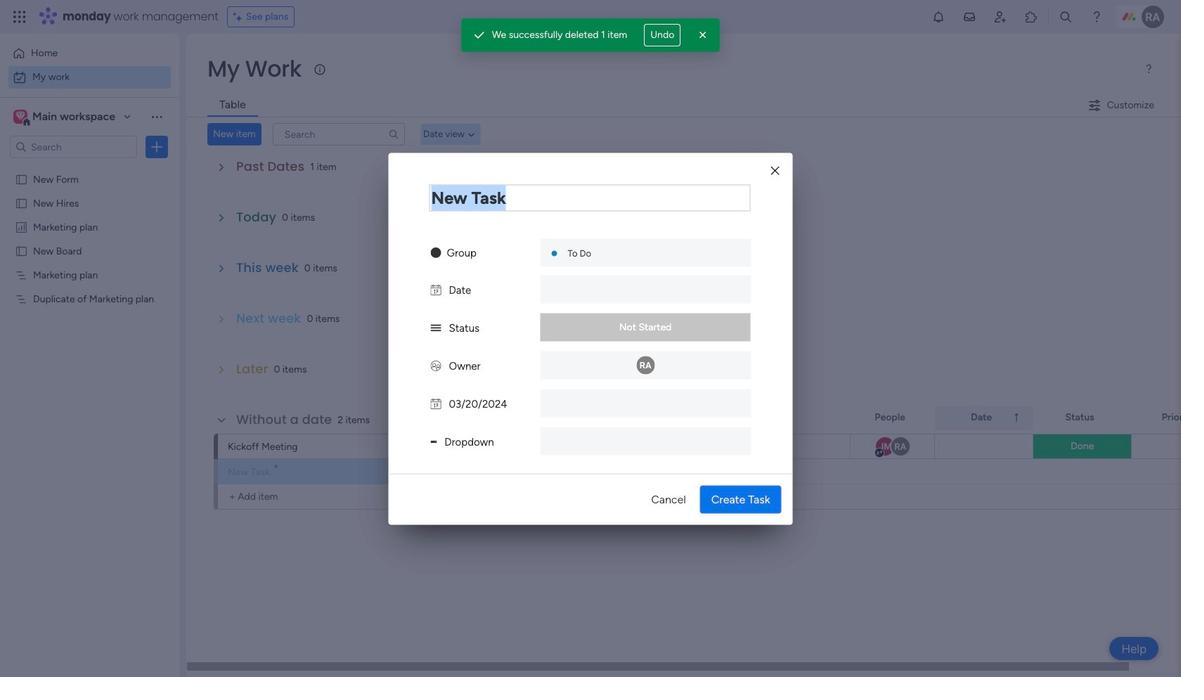 Task type: locate. For each thing, give the bounding box(es) containing it.
1 horizontal spatial column header
[[935, 406, 1034, 430]]

public board image
[[15, 172, 28, 186]]

1 vertical spatial dapulse date column image
[[431, 397, 441, 410]]

None field
[[429, 184, 751, 211]]

list box
[[0, 164, 179, 500]]

1 dapulse date column image from the top
[[431, 283, 441, 296]]

0 horizontal spatial column header
[[703, 406, 851, 430]]

1 column header from the left
[[703, 406, 851, 430]]

dapulse date column image down the v2 sun image in the left of the page
[[431, 283, 441, 296]]

column header
[[703, 406, 851, 430], [935, 406, 1034, 430]]

0 horizontal spatial close image
[[697, 28, 711, 42]]

invite members image
[[994, 10, 1008, 24]]

public board image down public dashboard "image"
[[15, 244, 28, 257]]

option
[[8, 42, 171, 65], [8, 66, 171, 89], [0, 166, 179, 169]]

search image
[[388, 129, 399, 140]]

0 vertical spatial dapulse date column image
[[431, 283, 441, 296]]

1 horizontal spatial close image
[[771, 166, 780, 176]]

see plans image
[[233, 9, 246, 25]]

dapulse date column image
[[431, 283, 441, 296], [431, 397, 441, 410]]

public board image
[[15, 196, 28, 210], [15, 244, 28, 257]]

1 vertical spatial public board image
[[15, 244, 28, 257]]

dapulse date column image down v2 multiple person column icon
[[431, 397, 441, 410]]

v2 sun image
[[431, 246, 441, 259]]

alert
[[461, 18, 720, 52]]

2 vertical spatial option
[[0, 166, 179, 169]]

v2 status image
[[431, 321, 441, 334]]

0 vertical spatial close image
[[697, 28, 711, 42]]

public dashboard image
[[15, 220, 28, 234]]

1 vertical spatial close image
[[771, 166, 780, 176]]

select product image
[[13, 10, 27, 24]]

sort image
[[1012, 412, 1023, 423]]

workspace image
[[13, 109, 27, 124]]

public board image down public board image
[[15, 196, 28, 210]]

workspace selection element
[[13, 108, 117, 127]]

close image
[[697, 28, 711, 42], [771, 166, 780, 176]]

0 vertical spatial public board image
[[15, 196, 28, 210]]

tab
[[207, 94, 258, 117]]

None search field
[[273, 123, 405, 146]]

0 vertical spatial option
[[8, 42, 171, 65]]

dialog
[[389, 153, 793, 525]]



Task type: vqa. For each thing, say whether or not it's contained in the screenshot.
the bottommost option
yes



Task type: describe. For each thing, give the bounding box(es) containing it.
2 dapulse date column image from the top
[[431, 397, 441, 410]]

help image
[[1090, 10, 1104, 24]]

1 public board image from the top
[[15, 196, 28, 210]]

search everything image
[[1059, 10, 1073, 24]]

monday marketplace image
[[1025, 10, 1039, 24]]

v2 multiple person column image
[[431, 359, 441, 372]]

Filter dashboard by text search field
[[273, 123, 405, 146]]

workspace image
[[16, 109, 25, 124]]

Search in workspace field
[[30, 139, 117, 155]]

v2 dropdown column image
[[431, 435, 437, 448]]

2 column header from the left
[[935, 406, 1034, 430]]

update feed image
[[963, 10, 977, 24]]

2 public board image from the top
[[15, 244, 28, 257]]

ruby anderson image
[[1142, 6, 1165, 28]]

notifications image
[[932, 10, 946, 24]]

1 vertical spatial option
[[8, 66, 171, 89]]



